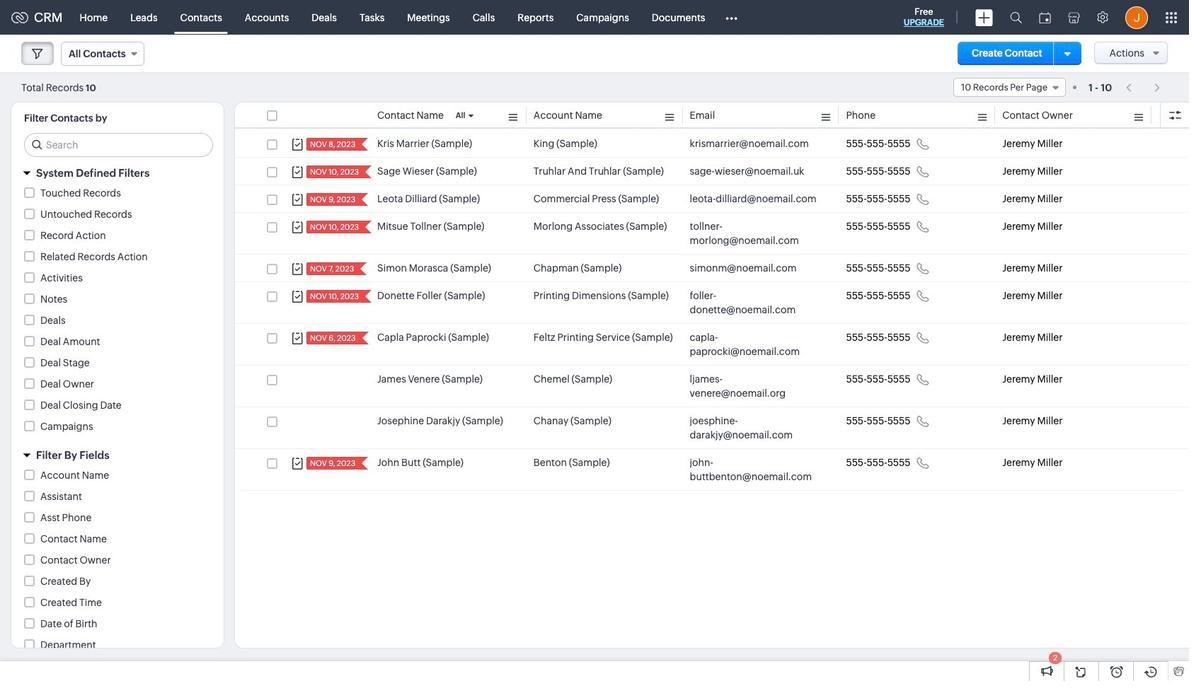 Task type: locate. For each thing, give the bounding box(es) containing it.
row group
[[235, 130, 1190, 491]]

create menu image
[[976, 9, 994, 26]]

calendar image
[[1040, 12, 1052, 23]]

None field
[[61, 42, 144, 66], [954, 78, 1066, 97], [61, 42, 144, 66], [954, 78, 1066, 97]]

search image
[[1011, 11, 1023, 23]]

navigation
[[1120, 77, 1168, 98]]

create menu element
[[967, 0, 1002, 34]]

logo image
[[11, 12, 28, 23]]

profile element
[[1117, 0, 1157, 34]]

search element
[[1002, 0, 1031, 35]]

Other Modules field
[[717, 6, 747, 29]]



Task type: vqa. For each thing, say whether or not it's contained in the screenshot.
Profile element
yes



Task type: describe. For each thing, give the bounding box(es) containing it.
profile image
[[1126, 6, 1149, 29]]

Search text field
[[25, 134, 212, 157]]



